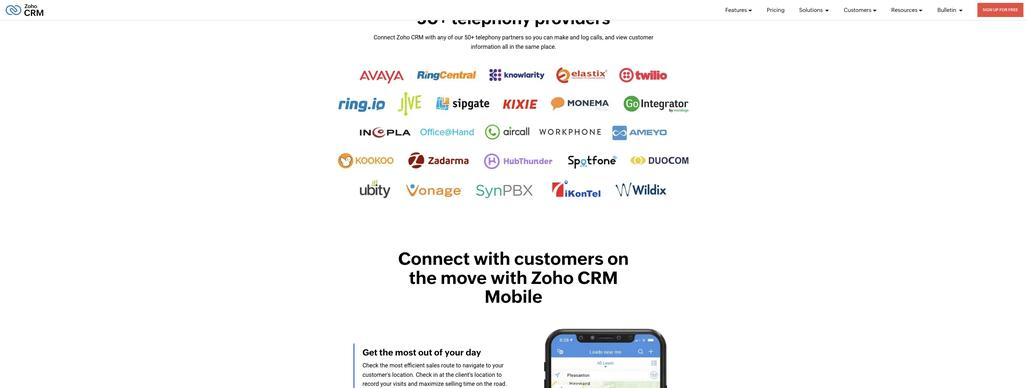 Task type: describe. For each thing, give the bounding box(es) containing it.
the inside connect zoho crm with any of our 50+ telephony partners so you can make and log calls, and view customer information all in the same place.
[[516, 43, 524, 50]]

our
[[455, 34, 463, 41]]

zoho crm logo image
[[5, 2, 44, 18]]

customers
[[514, 249, 604, 269]]

for
[[999, 8, 1008, 12]]

location
[[475, 372, 495, 379]]

features
[[725, 7, 747, 13]]

sign up for free link
[[977, 3, 1023, 17]]

0 horizontal spatial to
[[456, 363, 461, 369]]

of inside connect zoho crm with any of our 50+ telephony partners so you can make and log calls, and view customer information all in the same place.
[[448, 34, 453, 41]]

most for out
[[395, 348, 416, 358]]

2 horizontal spatial and
[[605, 34, 614, 41]]

1 horizontal spatial check
[[416, 372, 432, 379]]

0 vertical spatial your
[[445, 348, 464, 358]]

same
[[525, 43, 539, 50]]

get the most out of your day
[[363, 348, 481, 358]]

selling
[[445, 381, 462, 388]]

partners
[[502, 34, 524, 41]]

check the most efficient sales route to navigate to your customer's location image
[[544, 329, 667, 389]]

0 horizontal spatial your
[[380, 381, 392, 388]]

information
[[471, 43, 501, 50]]

connect for connect zoho crm with any of our 50+ telephony partners so you can make and log calls, and view customer information all in the same place.
[[374, 34, 395, 41]]

with inside connect zoho crm with any of our 50+ telephony partners so you can make and log calls, and view customer information all in the same place.
[[425, 34, 436, 41]]

providers
[[535, 9, 610, 28]]

make
[[554, 34, 568, 41]]

sign up for free
[[983, 8, 1018, 12]]

on inside check the most efficient sales route to navigate to your customer's location. check in at the client's location to record your visits and maximize selling time on the road.
[[476, 381, 483, 388]]

you
[[533, 34, 542, 41]]

features link
[[725, 0, 752, 20]]

telephony inside connect zoho crm with any of our 50+ telephony partners so you can make and log calls, and view customer information all in the same place.
[[476, 34, 501, 41]]

road.
[[494, 381, 507, 388]]

crm inside connect zoho crm with any of our 50+ telephony partners so you can make and log calls, and view customer information all in the same place.
[[411, 34, 424, 41]]

solutions
[[799, 7, 824, 13]]

and inside check the most efficient sales route to navigate to your customer's location. check in at the client's location to record your visits and maximize selling time on the road.
[[408, 381, 418, 388]]

2 horizontal spatial to
[[497, 372, 502, 379]]

0 vertical spatial check
[[363, 363, 378, 369]]

check the most efficient sales route to navigate to your customer's location. check in at the client's location to record your visits and maximize selling time on the road.
[[363, 363, 507, 388]]

zoho inside connect with customers on the move with zoho crm mobile
[[531, 268, 574, 288]]

sales
[[426, 363, 440, 369]]

maximize
[[419, 381, 444, 388]]

sign
[[983, 8, 992, 12]]

log
[[581, 34, 589, 41]]

bulletin link
[[937, 0, 963, 20]]

0 vertical spatial telephony
[[451, 9, 531, 28]]

visits
[[393, 381, 406, 388]]

0 horizontal spatial of
[[434, 348, 443, 358]]

solutions link
[[799, 0, 829, 20]]

calls,
[[590, 34, 603, 41]]

free
[[1008, 8, 1018, 12]]

any
[[437, 34, 446, 41]]



Task type: vqa. For each thing, say whether or not it's contained in the screenshot.
Gary Orlando icon
no



Task type: locate. For each thing, give the bounding box(es) containing it.
1 vertical spatial connect
[[398, 249, 470, 269]]

check up customer's at the left of the page
[[363, 363, 378, 369]]

in inside connect zoho crm with any of our 50+ telephony partners so you can make and log calls, and view customer information all in the same place.
[[510, 43, 514, 50]]

1 vertical spatial on
[[476, 381, 483, 388]]

50+ telephony providers
[[417, 9, 610, 28]]

mobile
[[485, 287, 542, 307]]

2 horizontal spatial your
[[492, 363, 504, 369]]

in
[[510, 43, 514, 50], [433, 372, 438, 379]]

the
[[516, 43, 524, 50], [409, 268, 437, 288], [379, 348, 393, 358], [380, 363, 388, 369], [446, 372, 454, 379], [484, 381, 492, 388]]

1 horizontal spatial of
[[448, 34, 453, 41]]

location.
[[392, 372, 414, 379]]

0 vertical spatial connect
[[374, 34, 395, 41]]

of right out
[[434, 348, 443, 358]]

0 horizontal spatial connect
[[374, 34, 395, 41]]

1 horizontal spatial and
[[570, 34, 580, 41]]

place.
[[541, 43, 556, 50]]

0 horizontal spatial crm
[[411, 34, 424, 41]]

all
[[502, 43, 508, 50]]

your up location
[[492, 363, 504, 369]]

up
[[993, 8, 999, 12]]

to right route
[[456, 363, 461, 369]]

1 vertical spatial telephony
[[476, 34, 501, 41]]

zoho crm integrates with 50+ telephony providers image
[[333, 61, 694, 205]]

client's
[[455, 372, 473, 379]]

0 horizontal spatial check
[[363, 363, 378, 369]]

most up efficient
[[395, 348, 416, 358]]

and right the visits
[[408, 381, 418, 388]]

1 vertical spatial most
[[389, 363, 403, 369]]

most inside check the most efficient sales route to navigate to your customer's location. check in at the client's location to record your visits and maximize selling time on the road.
[[389, 363, 403, 369]]

check up maximize
[[416, 372, 432, 379]]

50+ right 'our'
[[464, 34, 474, 41]]

1 horizontal spatial crm
[[578, 268, 618, 288]]

zoho
[[397, 34, 410, 41], [531, 268, 574, 288]]

get
[[363, 348, 377, 358]]

day
[[466, 348, 481, 358]]

50+ up any at left top
[[417, 9, 448, 28]]

crm inside connect with customers on the move with zoho crm mobile
[[578, 268, 618, 288]]

1 vertical spatial of
[[434, 348, 443, 358]]

resources
[[891, 7, 918, 13]]

your up route
[[445, 348, 464, 358]]

out
[[418, 348, 432, 358]]

customers
[[844, 7, 871, 13]]

and
[[570, 34, 580, 41], [605, 34, 614, 41], [408, 381, 418, 388]]

time
[[463, 381, 475, 388]]

connect for connect with customers on the move with zoho crm mobile
[[398, 249, 470, 269]]

in left at
[[433, 372, 438, 379]]

to up location
[[486, 363, 491, 369]]

most up location.
[[389, 363, 403, 369]]

connect inside connect with customers on the move with zoho crm mobile
[[398, 249, 470, 269]]

in right all
[[510, 43, 514, 50]]

1 vertical spatial in
[[433, 372, 438, 379]]

connect inside connect zoho crm with any of our 50+ telephony partners so you can make and log calls, and view customer information all in the same place.
[[374, 34, 395, 41]]

move
[[441, 268, 487, 288]]

at
[[439, 372, 444, 379]]

0 horizontal spatial zoho
[[397, 34, 410, 41]]

2 vertical spatial your
[[380, 381, 392, 388]]

of
[[448, 34, 453, 41], [434, 348, 443, 358]]

efficient
[[404, 363, 425, 369]]

0 vertical spatial on
[[607, 249, 629, 269]]

with
[[425, 34, 436, 41], [474, 249, 510, 269], [491, 268, 527, 288]]

zoho inside connect zoho crm with any of our 50+ telephony partners so you can make and log calls, and view customer information all in the same place.
[[397, 34, 410, 41]]

check
[[363, 363, 378, 369], [416, 372, 432, 379]]

1 vertical spatial crm
[[578, 268, 618, 288]]

the inside connect with customers on the move with zoho crm mobile
[[409, 268, 437, 288]]

record
[[363, 381, 379, 388]]

50+
[[417, 9, 448, 28], [464, 34, 474, 41]]

customer's
[[363, 372, 391, 379]]

pricing
[[767, 7, 785, 13]]

bulletin
[[937, 7, 957, 13]]

in inside check the most efficient sales route to navigate to your customer's location. check in at the client's location to record your visits and maximize selling time on the road.
[[433, 372, 438, 379]]

route
[[441, 363, 455, 369]]

1 horizontal spatial your
[[445, 348, 464, 358]]

pricing link
[[767, 0, 785, 20]]

0 vertical spatial in
[[510, 43, 514, 50]]

most for efficient
[[389, 363, 403, 369]]

view
[[616, 34, 628, 41]]

on inside connect with customers on the move with zoho crm mobile
[[607, 249, 629, 269]]

1 horizontal spatial connect
[[398, 249, 470, 269]]

0 vertical spatial zoho
[[397, 34, 410, 41]]

most
[[395, 348, 416, 358], [389, 363, 403, 369]]

0 vertical spatial of
[[448, 34, 453, 41]]

50+ inside connect zoho crm with any of our 50+ telephony partners so you can make and log calls, and view customer information all in the same place.
[[464, 34, 474, 41]]

0 vertical spatial crm
[[411, 34, 424, 41]]

so
[[525, 34, 531, 41]]

and left log
[[570, 34, 580, 41]]

crm
[[411, 34, 424, 41], [578, 268, 618, 288]]

connect with customers on the move with zoho crm mobile
[[398, 249, 629, 307]]

your down customer's at the left of the page
[[380, 381, 392, 388]]

1 vertical spatial your
[[492, 363, 504, 369]]

0 horizontal spatial and
[[408, 381, 418, 388]]

1 vertical spatial zoho
[[531, 268, 574, 288]]

1 horizontal spatial zoho
[[531, 268, 574, 288]]

1 horizontal spatial in
[[510, 43, 514, 50]]

telephony
[[451, 9, 531, 28], [476, 34, 501, 41]]

0 horizontal spatial on
[[476, 381, 483, 388]]

of left 'our'
[[448, 34, 453, 41]]

0 vertical spatial most
[[395, 348, 416, 358]]

on
[[607, 249, 629, 269], [476, 381, 483, 388]]

0 horizontal spatial in
[[433, 372, 438, 379]]

1 vertical spatial 50+
[[464, 34, 474, 41]]

navigate
[[463, 363, 484, 369]]

1 horizontal spatial on
[[607, 249, 629, 269]]

0 horizontal spatial 50+
[[417, 9, 448, 28]]

1 horizontal spatial 50+
[[464, 34, 474, 41]]

can
[[544, 34, 553, 41]]

connect zoho crm with any of our 50+ telephony partners so you can make and log calls, and view customer information all in the same place.
[[374, 34, 653, 50]]

your
[[445, 348, 464, 358], [492, 363, 504, 369], [380, 381, 392, 388]]

customer
[[629, 34, 653, 41]]

to up "road."
[[497, 372, 502, 379]]

to
[[456, 363, 461, 369], [486, 363, 491, 369], [497, 372, 502, 379]]

0 vertical spatial 50+
[[417, 9, 448, 28]]

connect
[[374, 34, 395, 41], [398, 249, 470, 269]]

1 horizontal spatial to
[[486, 363, 491, 369]]

and left view
[[605, 34, 614, 41]]

1 vertical spatial check
[[416, 372, 432, 379]]

resources link
[[891, 0, 923, 20]]



